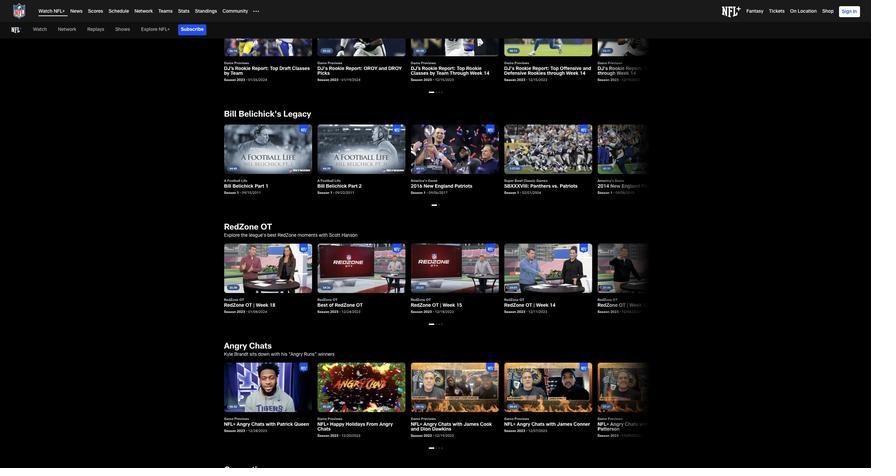 Task type: vqa. For each thing, say whether or not it's contained in the screenshot.


Task type: locate. For each thing, give the bounding box(es) containing it.
1 james from the left
[[464, 423, 479, 428]]

2 football from the left
[[321, 180, 334, 183]]

2023 down defensive
[[517, 79, 525, 82]]

• inside game previews dj's rookie report: top offensive and defensive rookies through week 14 season 2023 • 12/15/2023
[[526, 79, 527, 82]]

america's for 2016
[[411, 180, 427, 183]]

with left his
[[271, 353, 280, 358]]

explore nfl+ link
[[138, 22, 173, 38]]

network down news on the left top
[[58, 27, 76, 32]]

rookie inside game previews dj's rookie report: top quarterbacks through week 14 season 2023 • 12/15/2023
[[609, 67, 625, 71]]

patriots inside america's game 2016 new england patriots season 1 • 09/06/2017
[[455, 184, 472, 189]]

1 inside america's game 2016 new england patriots season 1 • 09/06/2017
[[424, 192, 426, 195]]

america's game 2016 new england patriots season 1 • 09/06/2017
[[411, 180, 472, 195]]

game previews dj's rookie report: top quarterbacks through week 14 season 2023 • 12/15/2023
[[598, 62, 686, 82]]

1 horizontal spatial new
[[611, 184, 621, 189]]

watch for watch
[[33, 27, 47, 32]]

05:31
[[603, 50, 611, 53]]

1 horizontal spatial through
[[598, 71, 616, 76]]

• inside redzone ot redzone ot | week 18 season 2023 • 01/08/2024
[[246, 311, 247, 314]]

0 horizontal spatial a
[[224, 180, 226, 183]]

1 part from the left
[[255, 184, 264, 189]]

sign in
[[842, 10, 857, 14]]

previews for dj's rookie report: oroy and droy picks
[[328, 62, 343, 65]]

rookie inside game previews dj's rookie report: oroy and droy picks season 2023 • 01/19/2024
[[329, 67, 344, 71]]

england for 2014
[[622, 184, 640, 189]]

angry inside game previews nfl+ angry chats with james conner season 2023 • 12/07/2023
[[517, 423, 530, 428]]

and left the dion on the bottom left of page
[[411, 428, 419, 432]]

watch nfl+ link
[[38, 9, 65, 14]]

america's up 2014
[[598, 180, 614, 183]]

previews up the happy
[[328, 418, 343, 421]]

football for bill belichick part 2
[[321, 180, 334, 183]]

2023 down the dion on the bottom left of page
[[424, 435, 432, 438]]

stats link
[[178, 9, 190, 14]]

1 horizontal spatial england
[[622, 184, 640, 189]]

with right dawkins
[[453, 423, 463, 428]]

standings link
[[195, 9, 217, 14]]

england
[[435, 184, 453, 189], [622, 184, 640, 189]]

2 team from the left
[[436, 71, 449, 76]]

angry inside game previews nfl+ angry chats with patrick queen season 2023 • 12/28/2023
[[237, 423, 250, 428]]

1 horizontal spatial team
[[436, 71, 449, 76]]

12/19/2023
[[435, 435, 454, 438]]

• inside game previews dj's rookie report: oroy and droy picks season 2023 • 01/19/2024
[[339, 79, 341, 82]]

new up 09/08/2015
[[611, 184, 621, 189]]

0 horizontal spatial by
[[224, 71, 229, 76]]

0 horizontal spatial dj's
[[224, 67, 234, 71]]

0 horizontal spatial patriots
[[455, 184, 472, 189]]

previews down 05:31
[[608, 62, 623, 65]]

2 report: from the left
[[346, 67, 363, 71]]

nfl+ down teams
[[159, 27, 170, 32]]

part left 2
[[348, 184, 358, 189]]

game for nfl+ angry chats with james conner
[[504, 418, 514, 421]]

new inside america's game 2016 new england patriots season 1 • 09/06/2017
[[424, 184, 434, 189]]

watch nfl+
[[38, 9, 65, 14]]

0 vertical spatial watch
[[38, 9, 52, 14]]

game for dj's rookie report: top quarterbacks through week 14
[[598, 62, 607, 65]]

season down 08:32
[[224, 430, 236, 433]]

1 team from the left
[[231, 71, 243, 76]]

new for 2014
[[611, 184, 621, 189]]

top for draft
[[270, 67, 278, 71]]

from
[[366, 423, 378, 428]]

report: for and
[[346, 67, 363, 71]]

with for nfl+ angry chats with james cook and dion dawkins
[[453, 423, 463, 428]]

game down 09:16
[[411, 418, 420, 421]]

|
[[253, 304, 255, 308], [440, 304, 442, 308], [534, 304, 535, 308], [627, 304, 628, 308]]

2 new from the left
[[611, 184, 621, 189]]

previews inside game previews dj's rookie report: top quarterbacks through week 14 season 2023 • 12/15/2023
[[608, 62, 623, 65]]

1 horizontal spatial life
[[335, 180, 341, 183]]

panthers
[[531, 184, 551, 189]]

1 patriots from the left
[[455, 184, 472, 189]]

12/15/2023 inside game previews dj's rookie report: top rookie classes by team through week 14 season 2023 • 12/15/2023
[[435, 79, 454, 82]]

1 new from the left
[[424, 184, 434, 189]]

| up 12/11/2023
[[534, 304, 535, 308]]

chats up 12/28/2023 at the bottom left of the page
[[251, 423, 265, 428]]

by inside game previews dj's rookie report: top rookie classes by team through week 14 season 2023 • 12/15/2023
[[430, 71, 435, 76]]

2 james from the left
[[557, 423, 572, 428]]

classes for dj's rookie report: top draft classes by team
[[292, 67, 310, 71]]

game up picks
[[318, 62, 327, 65]]

and right offensive
[[583, 67, 591, 71]]

12/15/2023 inside game previews dj's rookie report: top offensive and defensive rookies through week 14 season 2023 • 12/15/2023
[[528, 79, 547, 82]]

navigation
[[0, 22, 871, 38]]

on
[[790, 9, 797, 14]]

season down 26:38
[[224, 311, 236, 314]]

2 belichick from the left
[[326, 184, 347, 189]]

1 football from the left
[[227, 180, 240, 183]]

0 horizontal spatial dj's
[[318, 67, 328, 71]]

down
[[258, 353, 270, 358]]

patriots for 2016 new england patriots
[[455, 184, 472, 189]]

5 rookie from the left
[[516, 67, 531, 71]]

season down picks
[[318, 79, 329, 82]]

1 rookie from the left
[[235, 67, 251, 71]]

nfl+ down 09:16
[[411, 423, 422, 428]]

team left through
[[436, 71, 449, 76]]

game up 09/06/2017
[[428, 180, 438, 183]]

2 dj's from the left
[[504, 67, 515, 71]]

2 12/15/2023 from the left
[[528, 79, 547, 82]]

football
[[227, 180, 240, 183], [321, 180, 334, 183]]

previews inside game previews nfl+ happy holidays from angry chats season 2023 • 12/20/2023
[[328, 418, 343, 421]]

bill inside a football life bill belichick part 2 season 1 • 09/22/2011
[[318, 184, 325, 189]]

part for 1
[[255, 184, 264, 189]]

14
[[484, 71, 490, 76], [580, 71, 586, 76], [630, 71, 636, 76], [550, 304, 556, 308]]

game inside america's game 2016 new england patriots season 1 • 09/06/2017
[[428, 180, 438, 183]]

game down 05:31
[[598, 62, 607, 65]]

2 america's from the left
[[598, 180, 614, 183]]

nfl+ inside game previews nfl+ happy holidays from angry chats season 2023 • 12/20/2023
[[318, 423, 329, 428]]

season inside 'america's game 2014 new england patriots season 1 • 09/08/2015'
[[598, 192, 610, 195]]

with for nfl+ angry chats with patrick queen
[[266, 423, 276, 428]]

james for conner
[[557, 423, 572, 428]]

nfl+ down 08:41
[[504, 423, 516, 428]]

24:26
[[323, 287, 331, 290]]

through
[[547, 71, 565, 76], [598, 71, 616, 76]]

1 through from the left
[[547, 71, 565, 76]]

runs"
[[304, 353, 317, 358]]

1 belichick from the left
[[233, 184, 254, 189]]

1 inside a football life bill belichick part 2 season 1 • 09/22/2011
[[330, 192, 332, 195]]

| up 01/08/2024
[[253, 304, 255, 308]]

2 part from the left
[[348, 184, 358, 189]]

0 horizontal spatial james
[[464, 423, 479, 428]]

3 dj's from the left
[[598, 67, 608, 71]]

1 horizontal spatial belichick
[[326, 184, 347, 189]]

12/15/2023
[[435, 79, 454, 82], [528, 79, 547, 82], [622, 79, 641, 82]]

0 horizontal spatial and
[[379, 67, 387, 71]]

dj's down 05:31
[[598, 67, 608, 71]]

previews inside game previews dj's rookie report: oroy and droy picks season 2023 • 01/19/2024
[[328, 62, 343, 65]]

chats up down
[[249, 343, 272, 351]]

02/01/2004
[[522, 192, 541, 195]]

0 horizontal spatial new
[[424, 184, 434, 189]]

12/28/2023
[[248, 430, 267, 433]]

2 patriots from the left
[[560, 184, 578, 189]]

classes right draft on the left
[[292, 67, 310, 71]]

2 england from the left
[[622, 184, 640, 189]]

week inside 'redzone ot redzone ot | week 14 season 2023 • 12/11/2023'
[[536, 304, 549, 308]]

life up 09/22/2011
[[335, 180, 341, 183]]

explore left the the
[[224, 234, 240, 238]]

bill down the 44:39
[[318, 184, 325, 189]]

1 by from the left
[[224, 71, 229, 76]]

0 horizontal spatial life
[[241, 180, 247, 183]]

2 horizontal spatial 12/15/2023
[[622, 79, 641, 82]]

dj's inside game previews dj's rookie report: oroy and droy picks season 2023 • 01/19/2024
[[318, 67, 328, 71]]

football down 44:40
[[227, 180, 240, 183]]

2023 inside game previews dj's rookie report: top draft classes by team season 2023 • 01/26/2024
[[237, 79, 245, 82]]

watch link
[[33, 22, 50, 38]]

rookie for dj's rookie report: oroy and droy picks
[[329, 67, 344, 71]]

nfl+ image
[[722, 7, 741, 18]]

season down 21:44
[[598, 311, 610, 314]]

1 dj's from the left
[[224, 67, 234, 71]]

brandt
[[234, 353, 248, 358]]

2 a from the left
[[318, 180, 320, 183]]

report: inside game previews dj's rookie report: top quarterbacks through week 14 season 2023 • 12/15/2023
[[626, 67, 643, 71]]

chats inside game previews nfl+ angry chats with james conner season 2023 • 12/07/2023
[[532, 423, 545, 428]]

0 horizontal spatial team
[[231, 71, 243, 76]]

1 report: from the left
[[252, 67, 269, 71]]

redzone ot heading
[[224, 224, 647, 232]]

season inside game previews dj's rookie report: top rookie classes by team through week 14 season 2023 • 12/15/2023
[[411, 79, 423, 82]]

dj's
[[224, 67, 234, 71], [411, 67, 421, 71]]

top for offensive
[[551, 67, 559, 71]]

1 vertical spatial watch
[[33, 27, 47, 32]]

0 vertical spatial network link
[[135, 9, 153, 14]]

dots image
[[254, 9, 259, 14]]

game down 08:41
[[504, 418, 514, 421]]

angry right 'from'
[[380, 423, 393, 428]]

season down 23:21 at the left bottom of page
[[411, 311, 423, 314]]

game up defensive
[[504, 62, 514, 65]]

angry up 12/19/2023
[[424, 423, 437, 428]]

belichick inside a football life bill belichick part 1 season 1 • 09/15/2011
[[233, 184, 254, 189]]

tickets
[[769, 9, 785, 14]]

navigation containing watch
[[0, 22, 871, 38]]

season down 24:01
[[504, 311, 516, 314]]

1 england from the left
[[435, 184, 453, 189]]

game inside game previews dj's rookie report: top offensive and defensive rookies through week 14 season 2023 • 12/15/2023
[[504, 62, 514, 65]]

1 horizontal spatial and
[[411, 428, 419, 432]]

report: inside game previews dj's rookie report: oroy and droy picks season 2023 • 01/19/2024
[[346, 67, 363, 71]]

football down the 44:39
[[321, 180, 334, 183]]

previews down 08:41
[[515, 418, 529, 421]]

angry up 12/28/2023 at the bottom left of the page
[[237, 423, 250, 428]]

0 horizontal spatial classes
[[292, 67, 310, 71]]

through down 05:31
[[598, 71, 616, 76]]

nfl+ inside game previews nfl+ angry chats with james conner season 2023 • 12/07/2023
[[504, 423, 516, 428]]

super bowl classic games sbxxxviii: panthers vs. patriots season 1 • 02/01/2004
[[504, 180, 578, 195]]

patriots inside 'america's game 2014 new england patriots season 1 • 09/08/2015'
[[642, 184, 659, 189]]

chats up 12/19/2023
[[438, 423, 451, 428]]

belichick up 09/22/2011
[[326, 184, 347, 189]]

watch down the 'watch nfl+'
[[33, 27, 47, 32]]

life inside a football life bill belichick part 1 season 1 • 09/15/2011
[[241, 180, 247, 183]]

2 horizontal spatial dj's
[[598, 67, 608, 71]]

season down defensive
[[504, 79, 516, 82]]

2023 left 12/28/2023 at the bottom left of the page
[[237, 430, 245, 433]]

team for season
[[231, 71, 243, 76]]

2023 inside game previews nfl+ happy holidays from angry chats season 2023 • 12/20/2023
[[330, 435, 339, 438]]

nfl+ inside "navigation"
[[159, 27, 170, 32]]

legacy
[[283, 111, 311, 119]]

2023 inside game previews dj's rookie report: top rookie classes by team through week 14 season 2023 • 12/15/2023
[[424, 79, 432, 82]]

life up 09/15/2011
[[241, 180, 247, 183]]

previews inside "game previews nfl+ angry chats with cordarrelle patterson season 2023 • 11/29/2023"
[[608, 418, 623, 421]]

2023 left 01/19/2024
[[330, 79, 339, 82]]

0 horizontal spatial part
[[255, 184, 264, 189]]

1 horizontal spatial 12/15/2023
[[528, 79, 547, 82]]

season down patterson
[[598, 435, 610, 438]]

chats up 11/29/2023 on the right of page
[[625, 423, 638, 428]]

through inside game previews dj's rookie report: top offensive and defensive rookies through week 14 season 2023 • 12/15/2023
[[547, 71, 565, 76]]

season down 05:58
[[411, 79, 423, 82]]

rookie for dj's rookie report: top rookie classes by team through week 14
[[422, 67, 437, 71]]

1 horizontal spatial by
[[430, 71, 435, 76]]

rookie inside game previews dj's rookie report: top offensive and defensive rookies through week 14 season 2023 • 12/15/2023
[[516, 67, 531, 71]]

draft
[[279, 67, 291, 71]]

game for dj's rookie report: oroy and droy picks
[[318, 62, 327, 65]]

team down the 06:14
[[231, 71, 243, 76]]

rookie for dj's rookie report: top draft classes by team
[[235, 67, 251, 71]]

previews down 05:58
[[421, 62, 436, 65]]

sbxxxviii:
[[504, 184, 529, 189]]

part inside a football life bill belichick part 2 season 1 • 09/22/2011
[[348, 184, 358, 189]]

0 horizontal spatial belichick
[[233, 184, 254, 189]]

defensive
[[504, 71, 527, 76]]

week inside redzone ot redzone ot | week 18 season 2023 • 01/08/2024
[[256, 304, 268, 308]]

week
[[470, 71, 483, 76], [566, 71, 579, 76], [617, 71, 629, 76], [256, 304, 268, 308], [443, 304, 455, 308], [536, 304, 549, 308], [630, 304, 642, 308]]

with inside game previews nfl+ angry chats with james conner season 2023 • 12/07/2023
[[546, 423, 556, 428]]

1 horizontal spatial dj's
[[504, 67, 515, 71]]

season down 2014
[[598, 192, 610, 195]]

• inside game previews nfl+ angry chats with james conner season 2023 • 12/07/2023
[[526, 430, 527, 433]]

chats for nfl+ angry chats with james conner
[[532, 423, 545, 428]]

patriots for 2014 new england patriots
[[642, 184, 659, 189]]

2 horizontal spatial patriots
[[642, 184, 659, 189]]

season down sbxxxviii:
[[504, 192, 516, 195]]

2023 down 05:31
[[611, 79, 619, 82]]

0 horizontal spatial america's
[[411, 180, 427, 183]]

1 america's from the left
[[411, 180, 427, 183]]

season inside game previews dj's rookie report: oroy and droy picks season 2023 • 01/19/2024
[[318, 79, 329, 82]]

1 life from the left
[[241, 180, 247, 183]]

belichick inside a football life bill belichick part 2 season 1 • 09/22/2011
[[326, 184, 347, 189]]

2023 inside game previews nfl+ angry chats with james conner season 2023 • 12/07/2023
[[517, 430, 525, 433]]

08:32
[[230, 406, 237, 409]]

banner
[[0, 0, 871, 38]]

super
[[504, 180, 514, 183]]

05:22
[[323, 50, 331, 53]]

2023 down of
[[330, 311, 339, 314]]

09/22/2011
[[335, 192, 354, 195]]

3 12/15/2023 from the left
[[622, 79, 641, 82]]

game inside "game previews nfl+ angry chats with cordarrelle patterson season 2023 • 11/29/2023"
[[598, 418, 607, 421]]

2 by from the left
[[430, 71, 435, 76]]

top
[[270, 67, 278, 71], [457, 67, 465, 71], [551, 67, 559, 71], [644, 67, 652, 71]]

6 rookie from the left
[[609, 67, 625, 71]]

0 horizontal spatial through
[[547, 71, 565, 76]]

2 through from the left
[[598, 71, 616, 76]]

of
[[329, 304, 334, 308]]

0 horizontal spatial football
[[227, 180, 240, 183]]

with up 12/07/2023
[[546, 423, 556, 428]]

game for dj's rookie report: top draft classes by team
[[224, 62, 234, 65]]

angry up brandt
[[224, 343, 247, 351]]

4 | from the left
[[627, 304, 628, 308]]

dj's down 05:22 at left top
[[318, 67, 328, 71]]

0 horizontal spatial 12/15/2023
[[435, 79, 454, 82]]

game up patterson
[[598, 418, 607, 421]]

on location link
[[790, 9, 817, 14]]

game up 09/08/2015
[[615, 180, 624, 183]]

1 horizontal spatial explore
[[224, 234, 240, 238]]

angry for nfl+ angry chats with patrick queen
[[237, 423, 250, 428]]

2023 left 01/08/2024
[[237, 311, 245, 314]]

2023 left 01/26/2024
[[237, 79, 245, 82]]

season down 08:41
[[504, 430, 516, 433]]

08:11
[[510, 50, 517, 53]]

| for 13
[[627, 304, 628, 308]]

•
[[246, 79, 247, 82], [339, 79, 341, 82], [433, 79, 434, 82], [526, 79, 527, 82], [620, 79, 621, 82], [240, 192, 241, 195], [333, 192, 334, 195], [427, 192, 428, 195], [520, 192, 521, 195], [614, 192, 615, 195], [246, 311, 247, 314], [339, 311, 341, 314], [433, 311, 434, 314], [526, 311, 527, 314], [620, 311, 621, 314], [246, 430, 247, 433], [526, 430, 527, 433], [339, 435, 341, 438], [433, 435, 434, 438], [620, 435, 621, 438]]

angry for nfl+ angry chats with james conner
[[517, 423, 530, 428]]

1 vertical spatial network link
[[55, 22, 79, 38]]

with inside game previews nfl+ angry chats with patrick queen season 2023 • 12/28/2023
[[266, 423, 276, 428]]

1 horizontal spatial network link
[[135, 9, 153, 14]]

18
[[270, 304, 275, 308]]

2023 down the happy
[[330, 435, 339, 438]]

1 dj's from the left
[[318, 67, 328, 71]]

season left 09/15/2011
[[224, 192, 236, 195]]

2023 inside redzone ot best of redzone ot season 2023 • 12/24/2023
[[330, 311, 339, 314]]

dj's inside game previews dj's rookie report: top offensive and defensive rookies through week 14 season 2023 • 12/15/2023
[[504, 67, 515, 71]]

top for quarterbacks
[[644, 67, 652, 71]]

chats up 12/07/2023
[[532, 423, 545, 428]]

top inside game previews dj's rookie report: top draft classes by team season 2023 • 01/26/2024
[[270, 67, 278, 71]]

banner containing watch nfl+
[[0, 0, 871, 38]]

news link
[[70, 9, 83, 14]]

nfl+ for nfl+ angry chats with cordarrelle patterson
[[598, 423, 609, 428]]

with
[[319, 234, 328, 238], [271, 353, 280, 358], [266, 423, 276, 428], [453, 423, 463, 428], [546, 423, 556, 428], [639, 423, 649, 428]]

football inside a football life bill belichick part 2 season 1 • 09/22/2011
[[321, 180, 334, 183]]

scott
[[329, 234, 340, 238]]

game for nfl+ angry chats with james cook and dion dawkins
[[411, 418, 420, 421]]

game inside game previews nfl+ angry chats with patrick queen season 2023 • 12/28/2023
[[224, 418, 234, 421]]

a inside a football life bill belichick part 2 season 1 • 09/22/2011
[[318, 180, 320, 183]]

redzone ot redzone ot | week 14 season 2023 • 12/11/2023
[[504, 299, 556, 314]]

explore
[[141, 27, 157, 32], [224, 234, 240, 238]]

previews up the dion on the bottom left of page
[[421, 418, 436, 421]]

ot inside "redzone ot explore the league's best redzone moments with scott hanson"
[[261, 224, 272, 232]]

14 inside game previews dj's rookie report: top rookie classes by team through week 14 season 2023 • 12/15/2023
[[484, 71, 490, 76]]

2 top from the left
[[457, 67, 465, 71]]

angry up 12/07/2023
[[517, 423, 530, 428]]

| for 18
[[253, 304, 255, 308]]

• inside super bowl classic games sbxxxviii: panthers vs. patriots season 1 • 02/01/2004
[[520, 192, 521, 195]]

2 life from the left
[[335, 180, 341, 183]]

classes for dj's rookie report: top rookie classes by team through week 14
[[411, 71, 429, 76]]

1 | from the left
[[253, 304, 255, 308]]

3 rookie from the left
[[422, 67, 437, 71]]

report: inside game previews dj's rookie report: top draft classes by team season 2023 • 01/26/2024
[[252, 67, 269, 71]]

3 report: from the left
[[439, 67, 456, 71]]

1 vertical spatial explore
[[224, 234, 240, 238]]

america's inside 'america's game 2014 new england patriots season 1 • 09/08/2015'
[[598, 180, 614, 183]]

1 a from the left
[[224, 180, 226, 183]]

previews for dj's rookie report: top draft classes by team
[[234, 62, 249, 65]]

james left conner
[[557, 423, 572, 428]]

1 inside 'america's game 2014 new england patriots season 1 • 09/08/2015'
[[611, 192, 613, 195]]

dj's down the 06:14
[[224, 67, 234, 71]]

dj's inside game previews dj's rookie report: top rookie classes by team through week 14 season 2023 • 12/15/2023
[[411, 67, 421, 71]]

2 horizontal spatial and
[[583, 67, 591, 71]]

by for season
[[224, 71, 229, 76]]

game down '05:24'
[[318, 418, 327, 421]]

previews for dj's rookie report: top quarterbacks through week 14
[[608, 62, 623, 65]]

0 vertical spatial explore
[[141, 27, 157, 32]]

previews up patterson
[[608, 418, 623, 421]]

explore inside explore nfl+ link
[[141, 27, 157, 32]]

season inside redzone ot redzone ot | week 18 season 2023 • 01/08/2024
[[224, 311, 236, 314]]

4 top from the left
[[644, 67, 652, 71]]

season left 12/20/2023
[[318, 435, 329, 438]]

fantasy
[[747, 9, 764, 14]]

dj's down 05:58
[[411, 67, 421, 71]]

season left 01/26/2024
[[224, 79, 236, 82]]

community
[[223, 9, 248, 14]]

chats down '05:24'
[[318, 428, 331, 432]]

team
[[231, 71, 243, 76], [436, 71, 449, 76]]

season down "best"
[[318, 311, 329, 314]]

heading
[[224, 467, 647, 468]]

new up 09/06/2017
[[424, 184, 434, 189]]

3 patriots from the left
[[642, 184, 659, 189]]

previews inside game previews nfl+ angry chats with james conner season 2023 • 12/07/2023
[[515, 418, 529, 421]]

0 vertical spatial network
[[135, 9, 153, 14]]

part up 09/15/2011
[[255, 184, 264, 189]]

replays
[[87, 27, 104, 32]]

network up explore nfl+ link
[[135, 9, 153, 14]]

part inside a football life bill belichick part 1 season 1 • 09/15/2011
[[255, 184, 264, 189]]

by
[[224, 71, 229, 76], [430, 71, 435, 76]]

"angry
[[289, 353, 303, 358]]

01/19/2024
[[342, 79, 361, 82]]

game inside game previews nfl+ angry chats with james conner season 2023 • 12/07/2023
[[504, 418, 514, 421]]

previews inside game previews dj's rookie report: top rookie classes by team through week 14 season 2023 • 12/15/2023
[[421, 62, 436, 65]]

2023 inside game previews dj's rookie report: top offensive and defensive rookies through week 14 season 2023 • 12/15/2023
[[517, 79, 525, 82]]

1 horizontal spatial america's
[[598, 180, 614, 183]]

james inside game previews nfl+ angry chats with james conner season 2023 • 12/07/2023
[[557, 423, 572, 428]]

previews down the 06:14
[[234, 62, 249, 65]]

through right 'rookies'
[[547, 71, 565, 76]]

nfl+ down 07:47
[[598, 423, 609, 428]]

2 dj's from the left
[[411, 67, 421, 71]]

nfl+ for nfl+ happy holidays from angry chats
[[318, 423, 329, 428]]

1 12/15/2023 from the left
[[435, 79, 454, 82]]

2 rookie from the left
[[329, 67, 344, 71]]

1 horizontal spatial network
[[135, 9, 153, 14]]

1 horizontal spatial part
[[348, 184, 358, 189]]

dj's inside game previews dj's rookie report: top draft classes by team season 2023 • 01/26/2024
[[224, 67, 234, 71]]

and inside game previews dj's rookie report: top offensive and defensive rookies through week 14 season 2023 • 12/15/2023
[[583, 67, 591, 71]]

kyle
[[224, 353, 233, 358]]

1 horizontal spatial football
[[321, 180, 334, 183]]

3 | from the left
[[534, 304, 535, 308]]

3 top from the left
[[551, 67, 559, 71]]

2023 down 05:58
[[424, 79, 432, 82]]

1 top from the left
[[270, 67, 278, 71]]

james left cook
[[464, 423, 479, 428]]

• inside redzone ot redzone ot | week 13 season 2023 • 12/04/2023
[[620, 311, 621, 314]]

• inside "game previews nfl+ angry chats with cordarrelle patterson season 2023 • 11/29/2023"
[[620, 435, 621, 438]]

life for bill belichick part 1
[[241, 180, 247, 183]]

secondary navigation logo image
[[11, 25, 22, 36]]

2 | from the left
[[440, 304, 442, 308]]

top inside game previews dj's rookie report: top offensive and defensive rookies through week 14 season 2023 • 12/15/2023
[[551, 67, 559, 71]]

| inside 'redzone ot redzone ot | week 14 season 2023 • 12/11/2023'
[[534, 304, 535, 308]]

cordarrelle
[[651, 423, 676, 428]]

part
[[255, 184, 264, 189], [348, 184, 358, 189]]

dj's
[[318, 67, 328, 71], [504, 67, 515, 71], [598, 67, 608, 71]]

1 horizontal spatial patriots
[[560, 184, 578, 189]]

a for bill belichick part 2
[[318, 180, 320, 183]]

bill down 44:40
[[224, 184, 231, 189]]

watch up watch link
[[38, 9, 52, 14]]

game down 08:32
[[224, 418, 234, 421]]

05:58
[[416, 50, 424, 53]]

1 horizontal spatial a
[[318, 180, 320, 183]]

cook
[[480, 423, 492, 428]]

game down the 06:14
[[224, 62, 234, 65]]

0 horizontal spatial england
[[435, 184, 453, 189]]

team for through
[[436, 71, 449, 76]]

0 horizontal spatial explore
[[141, 27, 157, 32]]

belichick up 09/15/2011
[[233, 184, 254, 189]]

1 horizontal spatial dj's
[[411, 67, 421, 71]]

1 horizontal spatial classes
[[411, 71, 429, 76]]

season inside "game previews nfl+ angry chats with cordarrelle patterson season 2023 • 11/29/2023"
[[598, 435, 610, 438]]

4 report: from the left
[[533, 67, 549, 71]]

explore nfl+
[[141, 27, 170, 32]]

1 horizontal spatial james
[[557, 423, 572, 428]]

explore right shows link
[[141, 27, 157, 32]]

classic
[[524, 180, 536, 183]]

dj's down 08:11
[[504, 67, 515, 71]]

5 report: from the left
[[626, 67, 643, 71]]

belichick for bill belichick part 1
[[233, 184, 254, 189]]

patriots inside super bowl classic games sbxxxviii: panthers vs. patriots season 1 • 02/01/2004
[[560, 184, 578, 189]]

england up 09/06/2017
[[435, 184, 453, 189]]

chats
[[249, 343, 272, 351], [251, 423, 265, 428], [438, 423, 451, 428], [532, 423, 545, 428], [625, 423, 638, 428], [318, 428, 331, 432]]

subscribe
[[181, 27, 204, 32]]

1 vertical spatial network
[[58, 27, 76, 32]]

news
[[70, 9, 83, 14]]

report: for offensive
[[533, 67, 549, 71]]

43:35
[[603, 168, 611, 170]]

nfl+ left the happy
[[318, 423, 329, 428]]

game for nfl+ happy holidays from angry chats
[[318, 418, 327, 421]]

• inside game previews nfl+ angry chats with patrick queen season 2023 • 12/28/2023
[[246, 430, 247, 433]]

team inside game previews dj's rookie report: top rookie classes by team through week 14 season 2023 • 12/15/2023
[[436, 71, 449, 76]]

nfl+ for nfl+ angry chats with james conner
[[504, 423, 516, 428]]

stats
[[178, 9, 190, 14]]



Task type: describe. For each thing, give the bounding box(es) containing it.
12/11/2023
[[528, 311, 547, 314]]

rookie for dj's rookie report: top quarterbacks through week 14
[[609, 67, 625, 71]]

happy
[[330, 423, 345, 428]]

angry chats kyle brandt sits down with his "angry runs" winners
[[224, 343, 336, 358]]

angry for nfl+ angry chats with james cook and dion dawkins
[[424, 423, 437, 428]]

game inside 'america's game 2014 new england patriots season 1 • 09/08/2015'
[[615, 180, 624, 183]]

0 horizontal spatial network
[[58, 27, 76, 32]]

patterson
[[598, 428, 620, 432]]

season inside redzone ot redzone ot | week 15 season 2023 • 12/18/2023
[[411, 311, 423, 314]]

2014
[[598, 184, 609, 189]]

previews for nfl+ angry chats with patrick queen
[[234, 418, 249, 421]]

with inside angry chats kyle brandt sits down with his "angry runs" winners
[[271, 353, 280, 358]]

game previews dj's rookie report: top draft classes by team season 2023 • 01/26/2024
[[224, 62, 311, 82]]

belichick for bill belichick part 2
[[326, 184, 347, 189]]

2023 inside redzone ot redzone ot | week 15 season 2023 • 12/18/2023
[[424, 311, 432, 314]]

game previews nfl+ angry chats with james cook and dion dawkins season 2023 • 12/19/2023
[[411, 418, 493, 438]]

redzone ot best of redzone ot season 2023 • 12/24/2023
[[318, 299, 363, 314]]

game previews nfl+ angry chats with patrick queen season 2023 • 12/28/2023
[[224, 418, 309, 433]]

previews for dj's rookie report: top offensive and defensive rookies through week 14
[[515, 62, 529, 65]]

week inside game previews dj's rookie report: top rookie classes by team through week 14 season 2023 • 12/15/2023
[[470, 71, 483, 76]]

redzone ot redzone ot | week 15 season 2023 • 12/18/2023
[[411, 299, 462, 314]]

14 inside game previews dj's rookie report: top quarterbacks through week 14 season 2023 • 12/15/2023
[[630, 71, 636, 76]]

america's for 2014
[[598, 180, 614, 183]]

season inside game previews nfl+ angry chats with patrick queen season 2023 • 12/28/2023
[[224, 430, 236, 433]]

hanson
[[342, 234, 358, 238]]

season inside redzone ot redzone ot | week 13 season 2023 • 12/04/2023
[[598, 311, 610, 314]]

game previews dj's rookie report: oroy and droy picks season 2023 • 01/19/2024
[[318, 62, 403, 82]]

| for 14
[[534, 304, 535, 308]]

quarterbacks
[[653, 67, 685, 71]]

14 inside game previews dj's rookie report: top offensive and defensive rookies through week 14 season 2023 • 12/15/2023
[[580, 71, 586, 76]]

12/15/2023 inside game previews dj's rookie report: top quarterbacks through week 14 season 2023 • 12/15/2023
[[622, 79, 641, 82]]

a football life bill belichick part 1 season 1 • 09/15/2011
[[224, 180, 268, 195]]

44:39
[[323, 168, 331, 170]]

game for dj's rookie report: top offensive and defensive rookies through week 14
[[504, 62, 514, 65]]

12/04/2023
[[622, 311, 641, 314]]

location
[[798, 9, 817, 14]]

dj's for dj's rookie report: top rookie classes by team through week 14
[[411, 67, 421, 71]]

in
[[853, 10, 857, 14]]

picks
[[318, 71, 330, 76]]

• inside game previews dj's rookie report: top quarterbacks through week 14 season 2023 • 12/15/2023
[[620, 79, 621, 82]]

1 inside super bowl classic games sbxxxviii: panthers vs. patriots season 1 • 02/01/2004
[[517, 192, 519, 195]]

a for bill belichick part 1
[[224, 180, 226, 183]]

the
[[241, 234, 248, 238]]

08:41
[[510, 406, 517, 409]]

season inside super bowl classic games sbxxxviii: panthers vs. patriots season 1 • 02/01/2004
[[504, 192, 516, 195]]

• inside a football life bill belichick part 2 season 1 • 09/22/2011
[[333, 192, 334, 195]]

by for through
[[430, 71, 435, 76]]

• inside america's game 2016 new england patriots season 1 • 09/06/2017
[[427, 192, 428, 195]]

sign in button
[[839, 6, 860, 17]]

game previews nfl+ angry chats with james conner season 2023 • 12/07/2023
[[504, 418, 590, 433]]

44:40
[[230, 168, 237, 170]]

teams
[[158, 9, 173, 14]]

09:16
[[416, 406, 424, 409]]

21:44
[[603, 287, 611, 290]]

community link
[[223, 9, 248, 14]]

report: for rookie
[[439, 67, 456, 71]]

report: for draft
[[252, 67, 269, 71]]

season inside game previews nfl+ happy holidays from angry chats season 2023 • 12/20/2023
[[318, 435, 329, 438]]

game for nfl+ angry chats with patrick queen
[[224, 418, 234, 421]]

angry chats heading
[[224, 343, 647, 351]]

through
[[450, 71, 469, 76]]

with inside "redzone ot explore the league's best redzone moments with scott hanson"
[[319, 234, 328, 238]]

game for dj's rookie report: top rookie classes by team through week 14
[[411, 62, 420, 65]]

week inside game previews dj's rookie report: top quarterbacks through week 14 season 2023 • 12/15/2023
[[617, 71, 629, 76]]

previews for nfl+ happy holidays from angry chats
[[328, 418, 343, 421]]

chats for nfl+ angry chats with cordarrelle patterson
[[625, 423, 638, 428]]

chats inside angry chats kyle brandt sits down with his "angry runs" winners
[[249, 343, 272, 351]]

vs.
[[552, 184, 559, 189]]

schedule link
[[109, 9, 129, 14]]

subscribe link
[[178, 24, 209, 35]]

his
[[281, 353, 287, 358]]

game previews nfl+ angry chats with cordarrelle patterson season 2023 • 11/29/2023
[[598, 418, 677, 438]]

scores
[[88, 9, 103, 14]]

conner
[[574, 423, 590, 428]]

previews for nfl+ angry chats with james conner
[[515, 418, 529, 421]]

queen
[[294, 423, 309, 428]]

chats for nfl+ angry chats with patrick queen
[[251, 423, 265, 428]]

• inside game previews dj's rookie report: top draft classes by team season 2023 • 01/26/2024
[[246, 79, 247, 82]]

fantasy link
[[747, 9, 764, 14]]

and inside game previews nfl+ angry chats with james cook and dion dawkins season 2023 • 12/19/2023
[[411, 428, 419, 432]]

season inside game previews nfl+ angry chats with james cook and dion dawkins season 2023 • 12/19/2023
[[411, 435, 423, 438]]

2023 inside game previews nfl+ angry chats with patrick queen season 2023 • 12/28/2023
[[237, 430, 245, 433]]

07:47
[[603, 406, 611, 409]]

1:57:50
[[510, 168, 520, 170]]

teams link
[[158, 9, 173, 14]]

2023 inside game previews nfl+ angry chats with james cook and dion dawkins season 2023 • 12/19/2023
[[424, 435, 432, 438]]

0 horizontal spatial network link
[[55, 22, 79, 38]]

season inside a football life bill belichick part 2 season 1 • 09/22/2011
[[318, 192, 329, 195]]

football for bill belichick part 1
[[227, 180, 240, 183]]

watch for watch nfl+
[[38, 9, 52, 14]]

bowl
[[515, 180, 523, 183]]

bill belichick's legacy heading
[[224, 111, 647, 119]]

bill left belichick's
[[224, 111, 237, 119]]

season inside 'redzone ot redzone ot | week 14 season 2023 • 12/11/2023'
[[504, 311, 516, 314]]

06:14
[[230, 50, 237, 53]]

dawkins
[[432, 428, 451, 432]]

• inside a football life bill belichick part 1 season 1 • 09/15/2011
[[240, 192, 241, 195]]

season inside game previews dj's rookie report: top quarterbacks through week 14 season 2023 • 12/15/2023
[[598, 79, 610, 82]]

shows
[[115, 27, 130, 32]]

and inside game previews dj's rookie report: oroy and droy picks season 2023 • 01/19/2024
[[379, 67, 387, 71]]

week inside game previews dj's rookie report: top offensive and defensive rookies through week 14 season 2023 • 12/15/2023
[[566, 71, 579, 76]]

season inside america's game 2016 new england patriots season 1 • 09/06/2017
[[411, 192, 423, 195]]

on location
[[790, 9, 817, 14]]

offensive
[[560, 67, 582, 71]]

game previews dj's rookie report: top rookie classes by team through week 14 season 2023 • 12/15/2023
[[411, 62, 490, 82]]

24:01
[[510, 287, 517, 290]]

season inside a football life bill belichick part 1 season 1 • 09/15/2011
[[224, 192, 236, 195]]

angry inside game previews nfl+ happy holidays from angry chats season 2023 • 12/20/2023
[[380, 423, 393, 428]]

nfl shield image
[[11, 3, 27, 19]]

previews for nfl+ angry chats with james cook and dion dawkins
[[421, 418, 436, 421]]

season inside redzone ot best of redzone ot season 2023 • 12/24/2023
[[318, 311, 329, 314]]

game for nfl+ angry chats with cordarrelle patterson
[[598, 418, 607, 421]]

dj's for dj's rookie report: top draft classes by team
[[224, 67, 234, 71]]

season inside game previews nfl+ angry chats with james conner season 2023 • 12/07/2023
[[504, 430, 516, 433]]

2023 inside redzone ot redzone ot | week 13 season 2023 • 12/04/2023
[[611, 311, 619, 314]]

week inside redzone ot redzone ot | week 13 season 2023 • 12/04/2023
[[630, 304, 642, 308]]

4 rookie from the left
[[466, 67, 482, 71]]

england for 2016
[[435, 184, 453, 189]]

patrick
[[277, 423, 293, 428]]

winners
[[318, 353, 335, 358]]

dj's for dj's rookie report: top offensive and defensive rookies through week 14
[[504, 67, 515, 71]]

life for bill belichick part 2
[[335, 180, 341, 183]]

bill for bill belichick part 1
[[224, 184, 231, 189]]

america's game 2014 new england patriots season 1 • 09/08/2015
[[598, 180, 659, 195]]

best
[[318, 304, 328, 308]]

shows link
[[113, 22, 133, 38]]

bill for bill belichick part 2
[[318, 184, 325, 189]]

redzone ot explore the league's best redzone moments with scott hanson
[[224, 224, 358, 238]]

01/08/2024
[[248, 311, 267, 314]]

games
[[536, 180, 548, 183]]

nfl+ for nfl+ angry chats with patrick queen
[[224, 423, 236, 428]]

dj's for dj's rookie report: top quarterbacks through week 14
[[598, 67, 608, 71]]

a football life bill belichick part 2 season 1 • 09/22/2011
[[318, 180, 362, 195]]

• inside 'redzone ot redzone ot | week 14 season 2023 • 12/11/2023'
[[526, 311, 527, 314]]

shop link
[[822, 9, 834, 14]]

previews for nfl+ angry chats with cordarrelle patterson
[[608, 418, 623, 421]]

15
[[456, 304, 462, 308]]

explore inside "redzone ot explore the league's best redzone moments with scott hanson"
[[224, 234, 240, 238]]

2023 inside game previews dj's rookie report: top quarterbacks through week 14 season 2023 • 12/15/2023
[[611, 79, 619, 82]]

james for cook
[[464, 423, 479, 428]]

2023 inside "game previews nfl+ angry chats with cordarrelle patterson season 2023 • 11/29/2023"
[[611, 435, 619, 438]]

standings
[[195, 9, 217, 14]]

2023 inside redzone ot redzone ot | week 18 season 2023 • 01/08/2024
[[237, 311, 245, 314]]

game previews nfl+ happy holidays from angry chats season 2023 • 12/20/2023
[[318, 418, 394, 438]]

shop
[[822, 9, 834, 14]]

nfl+ left news 'link'
[[54, 9, 65, 14]]

14 inside 'redzone ot redzone ot | week 14 season 2023 • 12/11/2023'
[[550, 304, 556, 308]]

schedule
[[109, 9, 129, 14]]

angry inside angry chats kyle brandt sits down with his "angry runs" winners
[[224, 343, 247, 351]]

09/06/2017
[[429, 192, 448, 195]]

new for 2016
[[424, 184, 434, 189]]

redzone ot redzone ot | week 13 season 2023 • 12/04/2023
[[598, 299, 649, 314]]

12/15/2023 for rookies
[[528, 79, 547, 82]]

2023 inside game previews dj's rookie report: oroy and droy picks season 2023 • 01/19/2024
[[330, 79, 339, 82]]

13
[[643, 304, 649, 308]]

• inside 'america's game 2014 new england patriots season 1 • 09/08/2015'
[[614, 192, 615, 195]]

05:24
[[323, 406, 331, 409]]

• inside game previews dj's rookie report: top rookie classes by team through week 14 season 2023 • 12/15/2023
[[433, 79, 434, 82]]

week inside redzone ot redzone ot | week 15 season 2023 • 12/18/2023
[[443, 304, 455, 308]]

• inside redzone ot best of redzone ot season 2023 • 12/24/2023
[[339, 311, 341, 314]]

dj's for dj's rookie report: oroy and droy picks
[[318, 67, 328, 71]]

12/15/2023 for team
[[435, 79, 454, 82]]

09/08/2015
[[616, 192, 635, 195]]

previews for dj's rookie report: top rookie classes by team through week 14
[[421, 62, 436, 65]]

chats inside game previews nfl+ happy holidays from angry chats season 2023 • 12/20/2023
[[318, 428, 331, 432]]

11/29/2023
[[622, 435, 641, 438]]

league's
[[249, 234, 266, 238]]

with for nfl+ angry chats with cordarrelle patterson
[[639, 423, 649, 428]]

• inside game previews nfl+ happy holidays from angry chats season 2023 • 12/20/2023
[[339, 435, 341, 438]]

report: for quarterbacks
[[626, 67, 643, 71]]

nfl+ for nfl+ angry chats with james cook and dion dawkins
[[411, 423, 422, 428]]

• inside game previews nfl+ angry chats with james cook and dion dawkins season 2023 • 12/19/2023
[[433, 435, 434, 438]]

season inside game previews dj's rookie report: top draft classes by team season 2023 • 01/26/2024
[[224, 79, 236, 82]]

season inside game previews dj's rookie report: top offensive and defensive rookies through week 14 season 2023 • 12/15/2023
[[504, 79, 516, 82]]

top for rookie
[[457, 67, 465, 71]]

• inside redzone ot redzone ot | week 15 season 2023 • 12/18/2023
[[433, 311, 434, 314]]

2016
[[411, 184, 422, 189]]

01/26/2024
[[248, 79, 267, 82]]

chats for nfl+ angry chats with james cook and dion dawkins
[[438, 423, 451, 428]]

through inside game previews dj's rookie report: top quarterbacks through week 14 season 2023 • 12/15/2023
[[598, 71, 616, 76]]

rookie for dj's rookie report: top offensive and defensive rookies through week 14
[[516, 67, 531, 71]]

2023 inside 'redzone ot redzone ot | week 14 season 2023 • 12/11/2023'
[[517, 311, 525, 314]]

with for nfl+ angry chats with james conner
[[546, 423, 556, 428]]

| for 15
[[440, 304, 442, 308]]

redzone ot redzone ot | week 18 season 2023 • 01/08/2024
[[224, 299, 275, 314]]

angry for nfl+ angry chats with cordarrelle patterson
[[610, 423, 624, 428]]

26:38
[[230, 287, 237, 290]]

part for 2
[[348, 184, 358, 189]]



